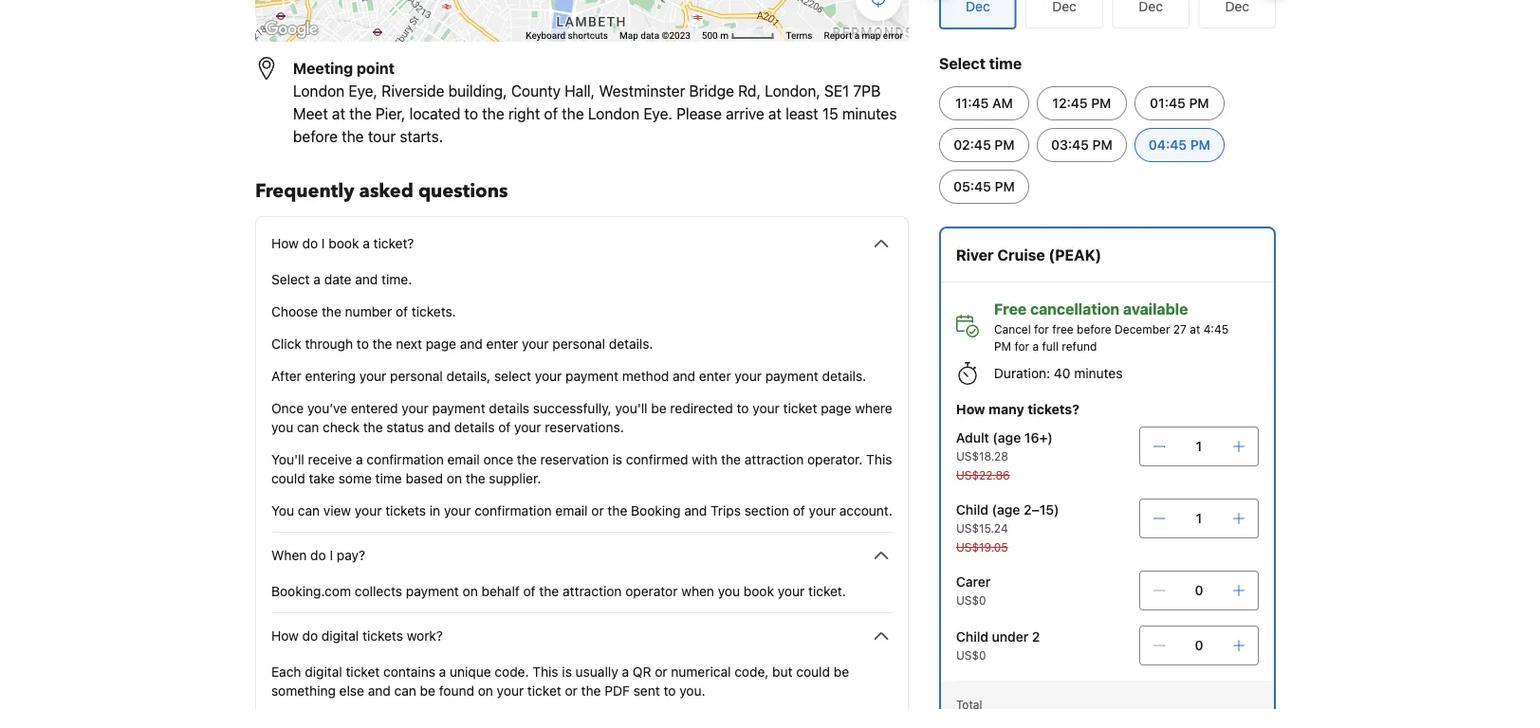 Task type: vqa. For each thing, say whether or not it's contained in the screenshot.
One-
no



Task type: describe. For each thing, give the bounding box(es) containing it.
each
[[271, 665, 301, 680]]

operator.
[[807, 452, 863, 468]]

1 horizontal spatial for
[[1034, 323, 1049, 336]]

a inside free cancellation available cancel for free before december 27 at 4:45 pm for a full refund
[[1033, 340, 1039, 353]]

how for how do i book a ticket?
[[271, 236, 299, 251]]

method
[[622, 369, 669, 384]]

the down eye,
[[349, 105, 372, 123]]

7pb
[[853, 82, 881, 100]]

eye.
[[644, 105, 673, 123]]

map
[[620, 30, 638, 41]]

us$0 inside child under 2 us$0
[[956, 649, 986, 662]]

1 horizontal spatial time
[[989, 55, 1022, 73]]

least
[[786, 105, 819, 123]]

select for select time
[[939, 55, 986, 73]]

hall,
[[565, 82, 595, 100]]

contains
[[383, 665, 435, 680]]

cruise
[[998, 246, 1045, 264]]

0 for child under 2
[[1195, 638, 1203, 654]]

when do i pay? button
[[271, 545, 893, 567]]

i for book
[[322, 236, 325, 251]]

when do i pay?
[[271, 548, 365, 564]]

receive
[[308, 452, 352, 468]]

the left the 'tour'
[[342, 128, 364, 146]]

through
[[305, 336, 353, 352]]

01:45
[[1150, 95, 1186, 111]]

adult
[[956, 430, 989, 446]]

carer
[[956, 574, 991, 590]]

pm for 05:45 pm
[[995, 179, 1015, 194]]

0 horizontal spatial enter
[[486, 336, 518, 352]]

please
[[676, 105, 722, 123]]

of inside "once you've entered your payment details successfully, you'll be redirected to your ticket page where you can check the status and details of your reservations."
[[498, 420, 511, 435]]

the up "through"
[[322, 304, 341, 320]]

map
[[862, 30, 881, 41]]

of inside meeting point london eye, riverside building, county hall, westminster bridge rd, london, se1 7pb meet at the pier, located to the right of the london eye.     please arrive at least 15 minutes before the tour starts.
[[544, 105, 558, 123]]

1 vertical spatial confirmation
[[475, 503, 552, 519]]

behalf
[[481, 584, 520, 600]]

found
[[439, 684, 474, 699]]

how do digital tickets work?
[[271, 629, 443, 644]]

how for how do digital tickets work?
[[271, 629, 299, 644]]

at inside free cancellation available cancel for free before december 27 at 4:45 pm for a full refund
[[1190, 323, 1200, 336]]

can inside "each digital ticket contains a unique code. this is usually a qr or numerical code, but could be something else and can be found on your ticket or the pdf sent to you."
[[394, 684, 416, 699]]

select time
[[939, 55, 1022, 73]]

the right with
[[721, 452, 741, 468]]

when
[[271, 548, 307, 564]]

a left map
[[854, 30, 860, 41]]

details,
[[446, 369, 491, 384]]

of right "behalf" on the bottom of the page
[[523, 584, 536, 600]]

02:45
[[954, 137, 991, 153]]

to down choose the number of tickets.
[[357, 336, 369, 352]]

cancel
[[994, 323, 1031, 336]]

free cancellation available cancel for free before december 27 at 4:45 pm for a full refund
[[994, 300, 1229, 353]]

how do digital tickets work? button
[[271, 625, 893, 648]]

be inside "once you've entered your payment details successfully, you'll be redirected to your ticket page where you can check the status and details of your reservations."
[[651, 401, 667, 416]]

ticket inside "once you've entered your payment details successfully, you'll be redirected to your ticket page where you can check the status and details of your reservations."
[[783, 401, 817, 416]]

terms link
[[786, 30, 813, 41]]

the up supplier.
[[517, 452, 537, 468]]

the left booking
[[608, 503, 627, 519]]

is for reservation
[[613, 452, 622, 468]]

pier,
[[376, 105, 405, 123]]

digital inside "each digital ticket contains a unique code. this is usually a qr or numerical code, but could be something else and can be found on your ticket or the pdf sent to you."
[[305, 665, 342, 680]]

pdf
[[605, 684, 630, 699]]

of right the section
[[793, 503, 805, 519]]

you
[[271, 503, 294, 519]]

us$19.05
[[956, 541, 1008, 554]]

pm for 03:45 pm
[[1093, 137, 1113, 153]]

a left qr on the bottom left of page
[[622, 665, 629, 680]]

you inside "once you've entered your payment details successfully, you'll be redirected to your ticket page where you can check the status and details of your reservations."
[[271, 420, 293, 435]]

carer us$0
[[956, 574, 991, 607]]

1 vertical spatial you
[[718, 584, 740, 600]]

0 vertical spatial details.
[[609, 336, 653, 352]]

after entering your personal details, select your payment method and enter your payment details.
[[271, 369, 866, 384]]

map data ©2023
[[620, 30, 691, 41]]

02:45 pm
[[954, 137, 1015, 153]]

us$18.28
[[956, 450, 1009, 463]]

report a map error link
[[824, 30, 903, 41]]

county
[[511, 82, 561, 100]]

book inside dropdown button
[[329, 236, 359, 251]]

1 horizontal spatial enter
[[699, 369, 731, 384]]

else
[[339, 684, 364, 699]]

2
[[1032, 629, 1040, 645]]

the inside "each digital ticket contains a unique code. this is usually a qr or numerical code, but could be something else and can be found on your ticket or the pdf sent to you."
[[581, 684, 601, 699]]

12:45
[[1053, 95, 1088, 111]]

click
[[271, 336, 301, 352]]

where
[[855, 401, 892, 416]]

1 vertical spatial on
[[463, 584, 478, 600]]

a inside you'll receive a confirmation email once the reservation is confirmed with the attraction operator. this could take some time based on the supplier.
[[356, 452, 363, 468]]

you.
[[679, 684, 705, 699]]

1 vertical spatial can
[[298, 503, 320, 519]]

01:45 pm
[[1150, 95, 1209, 111]]

0 vertical spatial details
[[489, 401, 530, 416]]

digital inside dropdown button
[[322, 629, 359, 644]]

adult (age 16+) us$18.28
[[956, 430, 1053, 463]]

numerical
[[671, 665, 731, 680]]

1 horizontal spatial minutes
[[1074, 366, 1123, 381]]

next
[[396, 336, 422, 352]]

westminster
[[599, 82, 685, 100]]

how do i book a ticket? element
[[271, 255, 893, 521]]

do for book
[[302, 236, 318, 251]]

the right "behalf" on the bottom of the page
[[539, 584, 559, 600]]

data
[[641, 30, 659, 41]]

code.
[[495, 665, 529, 680]]

pm inside free cancellation available cancel for free before december 27 at 4:45 pm for a full refund
[[994, 340, 1011, 353]]

04:45 pm
[[1149, 137, 1210, 153]]

2 vertical spatial ticket
[[527, 684, 561, 699]]

1 vertical spatial book
[[744, 584, 774, 600]]

operator
[[625, 584, 678, 600]]

40
[[1054, 366, 1071, 381]]

0 horizontal spatial attraction
[[563, 584, 622, 600]]

booking.com collects payment on behalf of the attraction operator when you book your ticket.
[[271, 584, 846, 600]]

terms
[[786, 30, 813, 41]]

reservation
[[540, 452, 609, 468]]

this inside "each digital ticket contains a unique code. this is usually a qr or numerical code, but could be something else and can be found on your ticket or the pdf sent to you."
[[533, 665, 558, 680]]

of left 'tickets.'
[[396, 304, 408, 320]]

select
[[494, 369, 531, 384]]

shortcuts
[[568, 30, 608, 41]]

©2023
[[662, 30, 691, 41]]

500 m
[[702, 30, 731, 41]]

1 for child (age 2–15)
[[1196, 511, 1202, 527]]

1 vertical spatial ticket
[[346, 665, 380, 680]]

0 horizontal spatial be
[[420, 684, 435, 699]]

1 horizontal spatial email
[[555, 503, 588, 519]]

1 horizontal spatial details.
[[822, 369, 866, 384]]

1 horizontal spatial at
[[768, 105, 782, 123]]

but
[[772, 665, 793, 680]]

confirmation inside you'll receive a confirmation email once the reservation is confirmed with the attraction operator. this could take some time based on the supplier.
[[367, 452, 444, 468]]

the down 'hall,'
[[562, 105, 584, 123]]

a left the date
[[313, 272, 321, 287]]

keyboard shortcuts
[[526, 30, 608, 41]]

questions
[[418, 178, 508, 204]]

full
[[1042, 340, 1059, 353]]

on inside "each digital ticket contains a unique code. this is usually a qr or numerical code, but could be something else and can be found on your ticket or the pdf sent to you."
[[478, 684, 493, 699]]

how many tickets?
[[956, 402, 1080, 417]]

0 vertical spatial london
[[293, 82, 345, 100]]

once
[[271, 401, 304, 416]]

payment up "operator."
[[765, 369, 818, 384]]

us$22.86
[[956, 469, 1010, 482]]

google image
[[260, 17, 323, 42]]

1 for adult (age 16+)
[[1196, 439, 1202, 454]]

with
[[692, 452, 718, 468]]

asked
[[359, 178, 414, 204]]

to inside "once you've entered your payment details successfully, you'll be redirected to your ticket page where you can check the status and details of your reservations."
[[737, 401, 749, 416]]

minutes inside meeting point london eye, riverside building, county hall, westminster bridge rd, london, se1 7pb meet at the pier, located to the right of the london eye.     please arrive at least 15 minutes before the tour starts.
[[842, 105, 897, 123]]

check
[[323, 420, 359, 435]]

1 horizontal spatial london
[[588, 105, 640, 123]]

tickets inside how do i book a ticket? element
[[385, 503, 426, 519]]

after
[[271, 369, 302, 384]]

and right the date
[[355, 272, 378, 287]]

0 horizontal spatial page
[[426, 336, 456, 352]]

under
[[992, 629, 1029, 645]]



Task type: locate. For each thing, give the bounding box(es) containing it.
starts.
[[400, 128, 443, 146]]

0 for carer
[[1195, 583, 1203, 599]]

tickets left the 'work?' on the bottom of the page
[[362, 629, 403, 644]]

the inside "once you've entered your payment details successfully, you'll be redirected to your ticket page where you can check the status and details of your reservations."
[[363, 420, 383, 435]]

collects
[[355, 584, 402, 600]]

and up details,
[[460, 336, 483, 352]]

child under 2 us$0
[[956, 629, 1040, 662]]

2 horizontal spatial be
[[834, 665, 849, 680]]

enter up the select
[[486, 336, 518, 352]]

pm right 05:45
[[995, 179, 1015, 194]]

us$0 inside "carer us$0"
[[956, 594, 986, 607]]

is inside "each digital ticket contains a unique code. this is usually a qr or numerical code, but could be something else and can be found on your ticket or the pdf sent to you."
[[562, 665, 572, 680]]

and right status
[[428, 420, 451, 435]]

details. up method
[[609, 336, 653, 352]]

1 vertical spatial i
[[330, 548, 333, 564]]

this right "operator."
[[866, 452, 892, 468]]

1 vertical spatial digital
[[305, 665, 342, 680]]

many
[[989, 402, 1024, 417]]

1 horizontal spatial or
[[591, 503, 604, 519]]

details up once
[[454, 420, 495, 435]]

(age up us$15.24
[[992, 502, 1020, 518]]

0 horizontal spatial details.
[[609, 336, 653, 352]]

booking.com
[[271, 584, 351, 600]]

minutes
[[842, 105, 897, 123], [1074, 366, 1123, 381]]

0 vertical spatial i
[[322, 236, 325, 251]]

select a date and time.
[[271, 272, 412, 287]]

email down you'll receive a confirmation email once the reservation is confirmed with the attraction operator. this could take some time based on the supplier.
[[555, 503, 588, 519]]

0 vertical spatial be
[[651, 401, 667, 416]]

arrive
[[726, 105, 764, 123]]

1 vertical spatial enter
[[699, 369, 731, 384]]

redirected
[[670, 401, 733, 416]]

london down the meeting
[[293, 82, 345, 100]]

pm for 12:45 pm
[[1091, 95, 1111, 111]]

se1
[[824, 82, 849, 100]]

reservations.
[[545, 420, 624, 435]]

on
[[447, 471, 462, 487], [463, 584, 478, 600], [478, 684, 493, 699]]

is inside you'll receive a confirmation email once the reservation is confirmed with the attraction operator. this could take some time based on the supplier.
[[613, 452, 622, 468]]

i for pay?
[[330, 548, 333, 564]]

when
[[681, 584, 714, 600]]

2 vertical spatial on
[[478, 684, 493, 699]]

1 vertical spatial 0
[[1195, 638, 1203, 654]]

1 vertical spatial email
[[555, 503, 588, 519]]

page left the where
[[821, 401, 851, 416]]

pm right 03:45
[[1093, 137, 1113, 153]]

for down cancel
[[1015, 340, 1030, 353]]

to inside meeting point london eye, riverside building, county hall, westminster bridge rd, london, se1 7pb meet at the pier, located to the right of the london eye.     please arrive at least 15 minutes before the tour starts.
[[464, 105, 478, 123]]

child for child under 2
[[956, 629, 989, 645]]

pm right the 02:45
[[995, 137, 1015, 153]]

trips
[[711, 503, 741, 519]]

2 vertical spatial do
[[302, 629, 318, 644]]

do for pay?
[[310, 548, 326, 564]]

status
[[386, 420, 424, 435]]

0 horizontal spatial london
[[293, 82, 345, 100]]

you can view your tickets in your confirmation email or the booking and trips section of your account.
[[271, 503, 893, 519]]

03:45 pm
[[1051, 137, 1113, 153]]

and inside "each digital ticket contains a unique code. this is usually a qr or numerical code, but could be something else and can be found on your ticket or the pdf sent to you."
[[368, 684, 391, 699]]

confirmation down supplier.
[[475, 503, 552, 519]]

london down the westminster
[[588, 105, 640, 123]]

the down entered
[[363, 420, 383, 435]]

or down you'll receive a confirmation email once the reservation is confirmed with the attraction operator. this could take some time based on the supplier.
[[591, 503, 604, 519]]

pm right the 12:45
[[1091, 95, 1111, 111]]

available
[[1123, 300, 1188, 318]]

0 horizontal spatial ticket
[[346, 665, 380, 680]]

choose
[[271, 304, 318, 320]]

time
[[989, 55, 1022, 73], [375, 471, 402, 487]]

attraction up the section
[[745, 452, 804, 468]]

1 vertical spatial minutes
[[1074, 366, 1123, 381]]

digital up something
[[305, 665, 342, 680]]

tickets
[[385, 503, 426, 519], [362, 629, 403, 644]]

choose the number of tickets.
[[271, 304, 456, 320]]

0 horizontal spatial minutes
[[842, 105, 897, 123]]

could right the but
[[796, 665, 830, 680]]

i up the date
[[322, 236, 325, 251]]

0 vertical spatial book
[[329, 236, 359, 251]]

could inside you'll receive a confirmation email once the reservation is confirmed with the attraction operator. this could take some time based on the supplier.
[[271, 471, 305, 487]]

16+)
[[1025, 430, 1053, 446]]

0 vertical spatial email
[[447, 452, 480, 468]]

select up choose
[[271, 272, 310, 287]]

refund
[[1062, 340, 1097, 353]]

to inside "each digital ticket contains a unique code. this is usually a qr or numerical code, but could be something else and can be found on your ticket or the pdf sent to you."
[[664, 684, 676, 699]]

before down the meet on the left of the page
[[293, 128, 338, 146]]

1 vertical spatial tickets
[[362, 629, 403, 644]]

pm for 04:45 pm
[[1190, 137, 1210, 153]]

2 vertical spatial or
[[565, 684, 578, 699]]

0 horizontal spatial personal
[[390, 369, 443, 384]]

can inside "once you've entered your payment details successfully, you'll be redirected to your ticket page where you can check the status and details of your reservations."
[[297, 420, 319, 435]]

1 horizontal spatial this
[[866, 452, 892, 468]]

qr
[[633, 665, 651, 680]]

how inside dropdown button
[[271, 236, 299, 251]]

m
[[720, 30, 729, 41]]

can down you've
[[297, 420, 319, 435]]

time up am
[[989, 55, 1022, 73]]

select up 11:45
[[939, 55, 986, 73]]

1 vertical spatial could
[[796, 665, 830, 680]]

report
[[824, 30, 852, 41]]

entered
[[351, 401, 398, 416]]

0 vertical spatial before
[[293, 128, 338, 146]]

1 vertical spatial (age
[[992, 502, 1020, 518]]

to left 'you.'
[[664, 684, 676, 699]]

(age inside child (age 2–15) us$15.24
[[992, 502, 1020, 518]]

london
[[293, 82, 345, 100], [588, 105, 640, 123]]

a left ticket?
[[363, 236, 370, 251]]

attraction inside you'll receive a confirmation email once the reservation is confirmed with the attraction operator. this could take some time based on the supplier.
[[745, 452, 804, 468]]

i inside dropdown button
[[322, 236, 325, 251]]

to
[[464, 105, 478, 123], [357, 336, 369, 352], [737, 401, 749, 416], [664, 684, 676, 699]]

account.
[[839, 503, 893, 519]]

0 vertical spatial can
[[297, 420, 319, 435]]

do inside dropdown button
[[302, 236, 318, 251]]

1 vertical spatial select
[[271, 272, 310, 287]]

1 horizontal spatial you
[[718, 584, 740, 600]]

river cruise (peak)
[[956, 246, 1102, 264]]

2 horizontal spatial or
[[655, 665, 668, 680]]

(age down many
[[993, 430, 1021, 446]]

point
[[357, 59, 395, 77]]

pm for 01:45 pm
[[1189, 95, 1209, 111]]

how up each
[[271, 629, 299, 644]]

details.
[[609, 336, 653, 352], [822, 369, 866, 384]]

0 vertical spatial on
[[447, 471, 462, 487]]

of up once
[[498, 420, 511, 435]]

the down building,
[[482, 105, 504, 123]]

0 vertical spatial you
[[271, 420, 293, 435]]

0 vertical spatial is
[[613, 452, 622, 468]]

attraction down when do i pay? dropdown button
[[563, 584, 622, 600]]

tour
[[368, 128, 396, 146]]

ticket down code.
[[527, 684, 561, 699]]

or right qr on the bottom left of page
[[655, 665, 668, 680]]

1 vertical spatial details
[[454, 420, 495, 435]]

tickets left in
[[385, 503, 426, 519]]

and right else
[[368, 684, 391, 699]]

2 us$0 from the top
[[956, 649, 986, 662]]

0 vertical spatial us$0
[[956, 594, 986, 607]]

be right you'll
[[651, 401, 667, 416]]

click through to the next page and enter your personal details.
[[271, 336, 653, 352]]

0 horizontal spatial i
[[322, 236, 325, 251]]

details down the select
[[489, 401, 530, 416]]

book up select a date and time.
[[329, 236, 359, 251]]

is left confirmed
[[613, 452, 622, 468]]

a inside dropdown button
[[363, 236, 370, 251]]

digital down booking.com
[[322, 629, 359, 644]]

of right right
[[544, 105, 558, 123]]

payment up successfully,
[[566, 369, 619, 384]]

0 vertical spatial for
[[1034, 323, 1049, 336]]

select inside how do i book a ticket? element
[[271, 272, 310, 287]]

15
[[822, 105, 838, 123]]

0 vertical spatial 1
[[1196, 439, 1202, 454]]

1 vertical spatial attraction
[[563, 584, 622, 600]]

cancellation
[[1030, 300, 1120, 318]]

0 vertical spatial (age
[[993, 430, 1021, 446]]

at left least
[[768, 105, 782, 123]]

0 horizontal spatial or
[[565, 684, 578, 699]]

be down the contains
[[420, 684, 435, 699]]

am
[[992, 95, 1013, 111]]

on inside you'll receive a confirmation email once the reservation is confirmed with the attraction operator. this could take some time based on the supplier.
[[447, 471, 462, 487]]

0 vertical spatial child
[[956, 502, 989, 518]]

1 horizontal spatial before
[[1077, 323, 1112, 336]]

1 horizontal spatial attraction
[[745, 452, 804, 468]]

child inside child (age 2–15) us$15.24
[[956, 502, 989, 518]]

ticket up "operator."
[[783, 401, 817, 416]]

is
[[613, 452, 622, 468], [562, 665, 572, 680]]

1 horizontal spatial is
[[613, 452, 622, 468]]

child up us$15.24
[[956, 502, 989, 518]]

you'll
[[271, 452, 304, 468]]

us$15.24
[[956, 522, 1008, 535]]

minutes down refund
[[1074, 366, 1123, 381]]

be
[[651, 401, 667, 416], [834, 665, 849, 680], [420, 684, 435, 699]]

1 horizontal spatial i
[[330, 548, 333, 564]]

view
[[323, 503, 351, 519]]

ticket?
[[373, 236, 414, 251]]

can down the contains
[[394, 684, 416, 699]]

1 vertical spatial be
[[834, 665, 849, 680]]

pm down cancel
[[994, 340, 1011, 353]]

4:45
[[1204, 323, 1229, 336]]

keyboard shortcuts button
[[526, 29, 608, 42]]

keyboard
[[526, 30, 566, 41]]

to right redirected
[[737, 401, 749, 416]]

payment down details,
[[432, 401, 485, 416]]

1 vertical spatial or
[[655, 665, 668, 680]]

1 0 from the top
[[1195, 583, 1203, 599]]

personal up after entering your personal details, select your payment method and enter your payment details.
[[553, 336, 605, 352]]

how up adult on the bottom of page
[[956, 402, 985, 417]]

at right the meet on the left of the page
[[332, 105, 345, 123]]

error
[[883, 30, 903, 41]]

(age for adult
[[993, 430, 1021, 446]]

do down booking.com
[[302, 629, 318, 644]]

on left "behalf" on the bottom of the page
[[463, 584, 478, 600]]

i
[[322, 236, 325, 251], [330, 548, 333, 564]]

child for child (age 2–15)
[[956, 502, 989, 518]]

0 vertical spatial tickets
[[385, 503, 426, 519]]

successfully,
[[533, 401, 612, 416]]

pm for 02:45 pm
[[995, 137, 1015, 153]]

0 vertical spatial do
[[302, 236, 318, 251]]

tickets inside dropdown button
[[362, 629, 403, 644]]

payment inside "once you've entered your payment details successfully, you'll be redirected to your ticket page where you can check the status and details of your reservations."
[[432, 401, 485, 416]]

1 vertical spatial london
[[588, 105, 640, 123]]

confirmation up based
[[367, 452, 444, 468]]

and
[[355, 272, 378, 287], [460, 336, 483, 352], [673, 369, 696, 384], [428, 420, 451, 435], [684, 503, 707, 519], [368, 684, 391, 699]]

1 horizontal spatial could
[[796, 665, 830, 680]]

email left once
[[447, 452, 480, 468]]

can
[[297, 420, 319, 435], [298, 503, 320, 519], [394, 684, 416, 699]]

1 1 from the top
[[1196, 439, 1202, 454]]

11:45
[[955, 95, 989, 111]]

code,
[[735, 665, 769, 680]]

a left full
[[1033, 340, 1039, 353]]

0 horizontal spatial for
[[1015, 340, 1030, 353]]

how inside dropdown button
[[271, 629, 299, 644]]

1 vertical spatial is
[[562, 665, 572, 680]]

to down building,
[[464, 105, 478, 123]]

on right based
[[447, 471, 462, 487]]

0 horizontal spatial this
[[533, 665, 558, 680]]

do up select a date and time.
[[302, 236, 318, 251]]

your inside "each digital ticket contains a unique code. this is usually a qr or numerical code, but could be something else and can be found on your ticket or the pdf sent to you."
[[497, 684, 524, 699]]

05:45
[[954, 179, 991, 194]]

2 child from the top
[[956, 629, 989, 645]]

the left "next"
[[372, 336, 392, 352]]

page inside "once you've entered your payment details successfully, you'll be redirected to your ticket page where you can check the status and details of your reservations."
[[821, 401, 851, 416]]

how do i book a ticket?
[[271, 236, 414, 251]]

0 vertical spatial confirmation
[[367, 452, 444, 468]]

pm right "01:45"
[[1189, 95, 1209, 111]]

child left under
[[956, 629, 989, 645]]

0 horizontal spatial you
[[271, 420, 293, 435]]

report a map error
[[824, 30, 903, 41]]

the down once
[[466, 471, 485, 487]]

unique
[[450, 665, 491, 680]]

0 vertical spatial time
[[989, 55, 1022, 73]]

and inside "once you've entered your payment details successfully, you'll be redirected to your ticket page where you can check the status and details of your reservations."
[[428, 420, 451, 435]]

time inside you'll receive a confirmation email once the reservation is confirmed with the attraction operator. this could take some time based on the supplier.
[[375, 471, 402, 487]]

do for tickets
[[302, 629, 318, 644]]

is for this
[[562, 665, 572, 680]]

0 vertical spatial personal
[[553, 336, 605, 352]]

0 vertical spatial minutes
[[842, 105, 897, 123]]

for up full
[[1034, 323, 1049, 336]]

1 vertical spatial this
[[533, 665, 558, 680]]

how for how many tickets?
[[956, 402, 985, 417]]

confirmed
[[626, 452, 688, 468]]

and left trips
[[684, 503, 707, 519]]

0 horizontal spatial time
[[375, 471, 402, 487]]

1 vertical spatial details.
[[822, 369, 866, 384]]

payment up the 'work?' on the bottom of the page
[[406, 584, 459, 600]]

frequently
[[255, 178, 354, 204]]

be right the but
[[834, 665, 849, 680]]

payment
[[566, 369, 619, 384], [765, 369, 818, 384], [432, 401, 485, 416], [406, 584, 459, 600]]

1 vertical spatial personal
[[390, 369, 443, 384]]

0 vertical spatial page
[[426, 336, 456, 352]]

something
[[271, 684, 336, 699]]

1 vertical spatial before
[[1077, 323, 1112, 336]]

personal down "next"
[[390, 369, 443, 384]]

and up redirected
[[673, 369, 696, 384]]

map region
[[28, 0, 999, 130]]

at right 27
[[1190, 323, 1200, 336]]

0 vertical spatial ticket
[[783, 401, 817, 416]]

2 vertical spatial how
[[271, 629, 299, 644]]

meeting point london eye, riverside building, county hall, westminster bridge rd, london, se1 7pb meet at the pier, located to the right of the london eye.     please arrive at least 15 minutes before the tour starts.
[[293, 59, 897, 146]]

book
[[329, 236, 359, 251], [744, 584, 774, 600]]

or inside how do i book a ticket? element
[[591, 503, 604, 519]]

this inside you'll receive a confirmation email once the reservation is confirmed with the attraction operator. this could take some time based on the supplier.
[[866, 452, 892, 468]]

before up refund
[[1077, 323, 1112, 336]]

or down usually
[[565, 684, 578, 699]]

0 vertical spatial this
[[866, 452, 892, 468]]

1 vertical spatial do
[[310, 548, 326, 564]]

before inside free cancellation available cancel for free before december 27 at 4:45 pm for a full refund
[[1077, 323, 1112, 336]]

(age for child
[[992, 502, 1020, 518]]

1 vertical spatial us$0
[[956, 649, 986, 662]]

meet
[[293, 105, 328, 123]]

1 horizontal spatial book
[[744, 584, 774, 600]]

could inside "each digital ticket contains a unique code. this is usually a qr or numerical code, but could be something else and can be found on your ticket or the pdf sent to you."
[[796, 665, 830, 680]]

duration: 40 minutes
[[994, 366, 1123, 381]]

of
[[544, 105, 558, 123], [396, 304, 408, 320], [498, 420, 511, 435], [793, 503, 805, 519], [523, 584, 536, 600]]

2 1 from the top
[[1196, 511, 1202, 527]]

child inside child under 2 us$0
[[956, 629, 989, 645]]

how do i book a ticket? button
[[271, 232, 893, 255]]

2 0 from the top
[[1195, 638, 1203, 654]]

right
[[508, 105, 540, 123]]

email inside you'll receive a confirmation email once the reservation is confirmed with the attraction operator. this could take some time based on the supplier.
[[447, 452, 480, 468]]

ticket up else
[[346, 665, 380, 680]]

some
[[338, 471, 372, 487]]

a up some
[[356, 452, 363, 468]]

i inside dropdown button
[[330, 548, 333, 564]]

1 us$0 from the top
[[956, 594, 986, 607]]

each digital ticket contains a unique code. this is usually a qr or numerical code, but could be something else and can be found on your ticket or the pdf sent to you.
[[271, 665, 849, 699]]

0 horizontal spatial book
[[329, 236, 359, 251]]

0 horizontal spatial at
[[332, 105, 345, 123]]

you right when
[[718, 584, 740, 600]]

a up found
[[439, 665, 446, 680]]

before inside meeting point london eye, riverside building, county hall, westminster bridge rd, london, se1 7pb meet at the pier, located to the right of the london eye.     please arrive at least 15 minutes before the tour starts.
[[293, 128, 338, 146]]

can right you
[[298, 503, 320, 519]]

0 vertical spatial could
[[271, 471, 305, 487]]

0 horizontal spatial confirmation
[[367, 452, 444, 468]]

1 horizontal spatial be
[[651, 401, 667, 416]]

1 vertical spatial for
[[1015, 340, 1030, 353]]

december
[[1115, 323, 1170, 336]]

1 vertical spatial how
[[956, 402, 985, 417]]

1 child from the top
[[956, 502, 989, 518]]

you'll
[[615, 401, 648, 416]]

select for select a date and time.
[[271, 272, 310, 287]]

i left pay?
[[330, 548, 333, 564]]

date
[[324, 272, 351, 287]]

work?
[[407, 629, 443, 644]]

tickets?
[[1028, 402, 1080, 417]]

(age inside adult (age 16+) us$18.28
[[993, 430, 1021, 446]]

2 vertical spatial be
[[420, 684, 435, 699]]

1 horizontal spatial ticket
[[527, 684, 561, 699]]

0 vertical spatial or
[[591, 503, 604, 519]]

located
[[409, 105, 460, 123]]

is left usually
[[562, 665, 572, 680]]

us$0 down "carer us$0"
[[956, 649, 986, 662]]

1 vertical spatial time
[[375, 471, 402, 487]]

0 horizontal spatial is
[[562, 665, 572, 680]]



